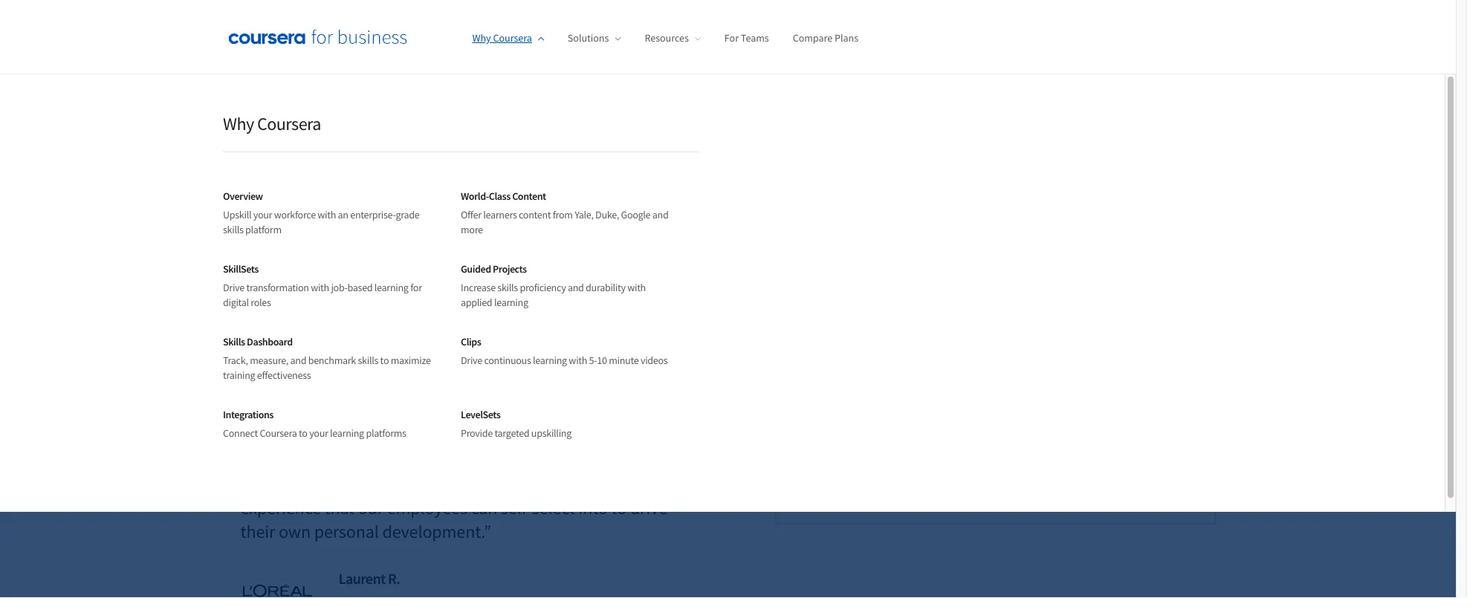 Task type: vqa. For each thing, say whether or not it's contained in the screenshot.


Task type: describe. For each thing, give the bounding box(es) containing it.
building
[[439, 72, 478, 87]]

deliver on strategic business goals by building critical skills
[[261, 72, 538, 87]]

world-class content offer learners content from yale, duke, google and more
[[461, 189, 669, 236]]

increase
[[461, 281, 496, 294]]

love
[[274, 450, 305, 472]]

proficiency
[[520, 281, 566, 294]]

0 vertical spatial workforce
[[428, 124, 476, 138]]

data-
[[296, 124, 321, 138]]

2 vertical spatial that
[[324, 497, 355, 519]]

the
[[343, 450, 367, 472]]

own
[[279, 521, 311, 543]]

development.
[[382, 521, 484, 543]]

with inside 'guided projects increase skills proficiency and durability with applied learning'
[[628, 281, 646, 294]]

select
[[532, 497, 575, 519]]

petrobras logo image
[[360, 359, 424, 371]]

size
[[1060, 67, 1077, 81]]

with inside overview upskill your workforce with an enterprise-grade skills platform
[[318, 208, 336, 222]]

durability
[[586, 281, 626, 294]]

for teams link
[[725, 31, 769, 45]]

and inside the world-class content offer learners content from yale, duke, google and more
[[653, 208, 669, 222]]

clips drive continuous learning with 5-10 minute videos
[[461, 335, 668, 367]]

emirates logo image
[[360, 284, 424, 300]]

content
[[512, 189, 546, 203]]

5-
[[589, 354, 597, 367]]

connect
[[223, 427, 258, 440]]

Company Name text field
[[794, 74, 987, 110]]

skills inside 'guided projects increase skills proficiency and durability with applied learning'
[[498, 281, 518, 294]]

to inside skills dashboard track, measure, and benchmark skills to maximize training effectiveness
[[380, 354, 389, 367]]

by
[[425, 72, 437, 87]]

capgemini logo image
[[259, 285, 323, 300]]

companies that innovate use coursera
[[240, 184, 630, 214]]

programs
[[484, 473, 555, 496]]

1 vertical spatial that
[[309, 450, 339, 472]]

overview
[[223, 189, 263, 203]]

p&g logo image
[[261, 351, 322, 380]]

1 horizontal spatial a
[[300, 473, 309, 496]]

us
[[581, 450, 598, 472]]

laurent r.
[[339, 570, 400, 588]]

duke,
[[596, 208, 619, 222]]

guided
[[461, 262, 491, 275]]

targeted
[[495, 427, 530, 440]]

offer
[[461, 208, 482, 222]]

job-
[[331, 281, 348, 294]]

drive
[[630, 497, 668, 519]]

to inside integrations connect coursera to your learning platforms
[[299, 427, 307, 440]]

can:
[[402, 39, 427, 58]]

Last Name text field
[[1005, 0, 1197, 3]]

use
[[499, 184, 534, 214]]

training
[[223, 369, 255, 382]]

of
[[375, 473, 390, 496]]

benchmark
[[308, 354, 356, 367]]

for teams
[[725, 31, 769, 45]]

we
[[248, 450, 271, 472]]

compare
[[793, 31, 833, 45]]

provide
[[461, 427, 493, 440]]

1 vertical spatial why coursera
[[223, 112, 321, 135]]

teams
[[741, 31, 769, 45]]

business
[[354, 72, 396, 87]]

company for company size
[[1017, 67, 1058, 81]]

videos
[[641, 354, 668, 367]]

solutions
[[568, 31, 609, 45]]

measure,
[[250, 354, 288, 367]]

google
[[621, 208, 651, 222]]

why coursera link
[[472, 31, 544, 45]]

quality
[[429, 473, 481, 496]]

and inside we love that the coursera platform will allow us to provide a breadth of high quality programs and a learning experience that our employees can self-select into to drive their own personal development.
[[559, 473, 587, 496]]

we love that the coursera platform will allow us to provide a breadth of high quality programs and a learning experience that our employees can self-select into to drive their own personal development.
[[240, 450, 668, 543]]

l'oreal logo image
[[240, 583, 315, 598]]

based
[[348, 281, 373, 294]]

content
[[519, 208, 551, 222]]

1 vertical spatial why
[[223, 112, 254, 135]]

personal
[[314, 521, 379, 543]]

allow
[[537, 450, 578, 472]]

strategic
[[311, 72, 352, 87]]

innovate
[[405, 184, 494, 214]]

effectiveness
[[257, 369, 311, 382]]

laurent
[[339, 570, 386, 588]]

will
[[508, 450, 534, 472]]

your inside overview upskill your workforce with an enterprise-grade skills platform
[[253, 208, 272, 222]]

learning inside we love that the coursera platform will allow us to provide a breadth of high quality programs and a learning experience that our employees can self-select into to drive their own personal development.
[[603, 473, 664, 496]]

resources link
[[645, 31, 701, 45]]

for
[[410, 281, 422, 294]]

learn more about how you can:
[[240, 39, 427, 58]]

2 horizontal spatial a
[[590, 473, 599, 496]]

build
[[261, 124, 286, 138]]

name
[[849, 67, 875, 81]]

projects
[[493, 262, 527, 275]]

skillsets drive transformation with job-based learning for digital roles
[[223, 262, 422, 309]]

10
[[597, 354, 607, 367]]

First Name text field
[[794, 0, 987, 3]]

plans
[[835, 31, 859, 45]]

Phone Number telephone field
[[1005, 20, 1197, 56]]

on
[[297, 72, 309, 87]]

roles
[[251, 296, 271, 309]]

workforce inside overview upskill your workforce with an enterprise-grade skills platform
[[274, 208, 316, 222]]



Task type: locate. For each thing, give the bounding box(es) containing it.
0 horizontal spatial why coursera
[[223, 112, 321, 135]]

drive for drive continuous learning with 5-10 minute videos
[[461, 354, 482, 367]]

to
[[380, 354, 389, 367], [299, 427, 307, 440], [602, 450, 617, 472], [612, 497, 627, 519]]

2 company from the left
[[1017, 67, 1058, 81]]

drive down "clips"
[[461, 354, 482, 367]]

skills down upskill
[[223, 223, 244, 236]]

0 horizontal spatial platform
[[245, 223, 282, 236]]

0 vertical spatial more
[[277, 39, 308, 58]]

drive
[[223, 281, 245, 294], [461, 354, 482, 367]]

your up the breadth
[[309, 427, 328, 440]]

learning inside 'skillsets drive transformation with job-based learning for digital roles'
[[375, 281, 409, 294]]

more inside the world-class content offer learners content from yale, duke, google and more
[[461, 223, 483, 236]]

1 vertical spatial drive
[[461, 354, 482, 367]]

and inside 'guided projects increase skills proficiency and durability with applied learning'
[[568, 281, 584, 294]]

breadth
[[313, 473, 371, 496]]

platforms
[[366, 427, 406, 440]]

1 horizontal spatial workforce
[[428, 124, 476, 138]]

company for company name
[[806, 67, 847, 81]]

integrations connect coursera to your learning platforms
[[223, 408, 406, 440]]

drive inside clips drive continuous learning with 5-10 minute videos
[[461, 354, 482, 367]]

dashboard
[[247, 335, 293, 348]]

to right us
[[602, 450, 617, 472]]

and inside skills dashboard track, measure, and benchmark skills to maximize training effectiveness
[[290, 354, 306, 367]]

0 horizontal spatial why
[[223, 112, 254, 135]]

0 horizontal spatial more
[[277, 39, 308, 58]]

fluent
[[398, 124, 426, 138]]

with inside 'skillsets drive transformation with job-based learning for digital roles'
[[311, 281, 329, 294]]

and left durability
[[568, 281, 584, 294]]

1 horizontal spatial your
[[309, 427, 328, 440]]

with inside clips drive continuous learning with 5-10 minute videos
[[569, 354, 587, 367]]

1 horizontal spatial drive
[[461, 354, 482, 367]]

learning inside clips drive continuous learning with 5-10 minute videos
[[533, 354, 567, 367]]

resources
[[645, 31, 689, 45]]

your inside integrations connect coursera to your learning platforms
[[309, 427, 328, 440]]

solutions link
[[568, 31, 621, 45]]

your right upskill
[[253, 208, 272, 222]]

learners
[[483, 208, 517, 222]]

workforce right fluent on the left of the page
[[428, 124, 476, 138]]

Job Title text field
[[794, 127, 987, 163]]

coursera inside we love that the coursera platform will allow us to provide a breadth of high quality programs and a learning experience that our employees can self-select into to drive their own personal development.
[[370, 450, 437, 472]]

you
[[378, 39, 400, 58]]

why left build
[[223, 112, 254, 135]]

an
[[338, 208, 348, 222]]

self-
[[501, 497, 532, 519]]

to left maximize
[[380, 354, 389, 367]]

1 vertical spatial more
[[461, 223, 483, 236]]

learning up drive
[[603, 473, 664, 496]]

why coursera up critical
[[472, 31, 532, 45]]

minute
[[609, 354, 639, 367]]

that right an
[[359, 184, 401, 214]]

applied
[[461, 296, 492, 309]]

transformation
[[246, 281, 309, 294]]

about
[[311, 39, 346, 58]]

track,
[[223, 354, 248, 367]]

grade
[[396, 208, 420, 222]]

skills right critical
[[515, 72, 538, 87]]

1 company from the left
[[806, 67, 847, 81]]

company left name
[[806, 67, 847, 81]]

reliance logo image
[[460, 269, 524, 316]]

learning inside integrations connect coursera to your learning platforms
[[330, 427, 364, 440]]

provide
[[240, 473, 297, 496]]

skills dashboard track, measure, and benchmark skills to maximize training effectiveness
[[223, 335, 431, 382]]

skills right 'benchmark'
[[358, 354, 378, 367]]

and down allow
[[559, 473, 587, 496]]

Work Email Address email field
[[794, 20, 987, 56]]

company
[[806, 67, 847, 81], [1017, 67, 1058, 81]]

coursera inside integrations connect coursera to your learning platforms
[[260, 427, 297, 440]]

with left an
[[318, 208, 336, 222]]

into
[[579, 497, 608, 519]]

workforce left an
[[274, 208, 316, 222]]

skills
[[515, 72, 538, 87], [223, 223, 244, 236], [498, 281, 518, 294], [358, 354, 378, 367]]

0 horizontal spatial drive
[[223, 281, 245, 294]]

to right 'into' at the bottom left of page
[[612, 497, 627, 519]]

drive for drive transformation with job-based learning for digital roles
[[223, 281, 245, 294]]

more down offer on the left top of page
[[461, 223, 483, 236]]

why coursera down the deliver
[[223, 112, 321, 135]]

0 horizontal spatial your
[[253, 208, 272, 222]]

coursera
[[493, 31, 532, 45], [257, 112, 321, 135], [539, 184, 630, 214], [260, 427, 297, 440], [370, 450, 437, 472]]

0 vertical spatial platform
[[245, 223, 282, 236]]

compare plans link
[[793, 31, 859, 45]]

with left job- at left top
[[311, 281, 329, 294]]

skills inside skills dashboard track, measure, and benchmark skills to maximize training effectiveness
[[358, 354, 378, 367]]

learning left for
[[375, 281, 409, 294]]

platform inside we love that the coursera platform will allow us to provide a breadth of high quality programs and a learning experience that our employees can self-select into to drive their own personal development.
[[440, 450, 504, 472]]

experience
[[240, 497, 321, 519]]

build a data-driven, digitally-fluent workforce
[[261, 124, 476, 138]]

a up 'into' at the bottom left of page
[[590, 473, 599, 496]]

clips
[[461, 335, 481, 348]]

that down the breadth
[[324, 497, 355, 519]]

0 vertical spatial your
[[253, 208, 272, 222]]

and up the effectiveness
[[290, 354, 306, 367]]

our
[[358, 497, 384, 519]]

to up love
[[299, 427, 307, 440]]

0 vertical spatial why
[[472, 31, 491, 45]]

platform down provide
[[440, 450, 504, 472]]

why
[[472, 31, 491, 45], [223, 112, 254, 135]]

a
[[288, 124, 294, 138], [300, 473, 309, 496], [590, 473, 599, 496]]

upskill
[[223, 208, 251, 222]]

0 vertical spatial why coursera
[[472, 31, 532, 45]]

company left size
[[1017, 67, 1058, 81]]

skillsets
[[223, 262, 259, 275]]

learn
[[240, 39, 274, 58]]

1 horizontal spatial company
[[1017, 67, 1058, 81]]

a down love
[[300, 473, 309, 496]]

0 vertical spatial drive
[[223, 281, 245, 294]]

1 vertical spatial platform
[[440, 450, 504, 472]]

skills down projects
[[498, 281, 518, 294]]

why up critical
[[472, 31, 491, 45]]

platform inside overview upskill your workforce with an enterprise-grade skills platform
[[245, 223, 282, 236]]

maximize
[[391, 354, 431, 367]]

deliver
[[261, 72, 295, 87]]

continuous
[[484, 354, 531, 367]]

1 horizontal spatial more
[[461, 223, 483, 236]]

companies
[[240, 184, 354, 214]]

1 horizontal spatial platform
[[440, 450, 504, 472]]

more
[[277, 39, 308, 58], [461, 223, 483, 236]]

with left 5-
[[569, 354, 587, 367]]

1 vertical spatial your
[[309, 427, 328, 440]]

1 vertical spatial workforce
[[274, 208, 316, 222]]

high
[[393, 473, 426, 496]]

drive inside 'skillsets drive transformation with job-based learning for digital roles'
[[223, 281, 245, 294]]

from
[[553, 208, 573, 222]]

class
[[489, 189, 511, 203]]

learning up the
[[330, 427, 364, 440]]

with right durability
[[628, 281, 646, 294]]

upskilling
[[531, 427, 572, 440]]

compare plans
[[793, 31, 859, 45]]

that up the breadth
[[309, 450, 339, 472]]

drive up digital
[[223, 281, 245, 294]]

driven,
[[321, 124, 354, 138]]

0 vertical spatial that
[[359, 184, 401, 214]]

coursera for business image
[[229, 29, 407, 44]]

0 horizontal spatial a
[[288, 124, 294, 138]]

platform
[[245, 223, 282, 236], [440, 450, 504, 472]]

1 horizontal spatial why coursera
[[472, 31, 532, 45]]

can
[[471, 497, 497, 519]]

platform down upskill
[[245, 223, 282, 236]]

yale,
[[575, 208, 594, 222]]

learning down projects
[[494, 296, 528, 309]]

Please briefly describe your needs text field
[[794, 324, 1197, 383]]

learning inside 'guided projects increase skills proficiency and durability with applied learning'
[[494, 296, 528, 309]]

skills
[[223, 335, 245, 348]]

integrations
[[223, 408, 274, 421]]

r.
[[388, 570, 400, 588]]

and right google
[[653, 208, 669, 222]]

critical
[[481, 72, 513, 87]]

world-
[[461, 189, 489, 203]]

company size
[[1017, 67, 1077, 81]]

a left data-
[[288, 124, 294, 138]]

tata logo image
[[460, 356, 524, 374]]

digital
[[223, 296, 249, 309]]

learning
[[375, 281, 409, 294], [494, 296, 528, 309], [533, 354, 567, 367], [330, 427, 364, 440], [603, 473, 664, 496]]

skills inside overview upskill your workforce with an enterprise-grade skills platform
[[223, 223, 244, 236]]

guided projects increase skills proficiency and durability with applied learning
[[461, 262, 646, 309]]

1 horizontal spatial why
[[472, 31, 491, 45]]

levelsets provide targeted upskilling
[[461, 408, 572, 440]]

that
[[359, 184, 401, 214], [309, 450, 339, 472], [324, 497, 355, 519]]

enterprise-
[[350, 208, 396, 222]]

and
[[653, 208, 669, 222], [568, 281, 584, 294], [290, 354, 306, 367], [559, 473, 587, 496]]

learning right continuous
[[533, 354, 567, 367]]

0 horizontal spatial workforce
[[274, 208, 316, 222]]

0 horizontal spatial company
[[806, 67, 847, 81]]

more up the on
[[277, 39, 308, 58]]



